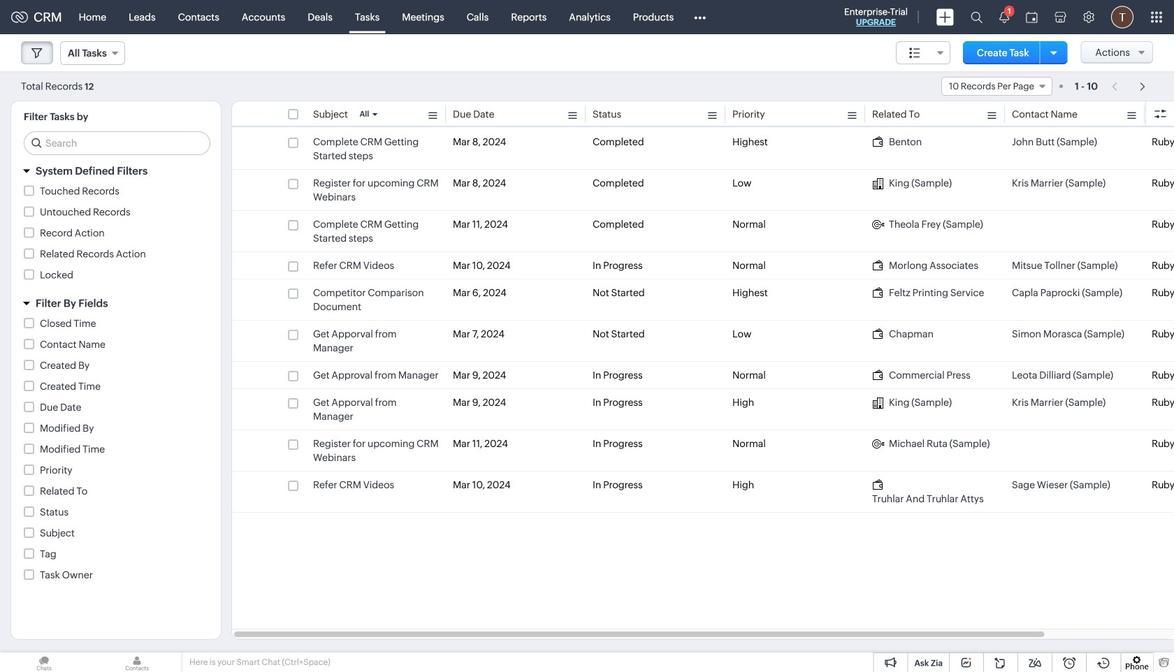 Task type: vqa. For each thing, say whether or not it's contained in the screenshot.
logo at left
yes



Task type: locate. For each thing, give the bounding box(es) containing it.
logo image
[[11, 12, 28, 23]]

size image
[[909, 47, 920, 59]]

create menu element
[[928, 0, 962, 34]]

search element
[[962, 0, 991, 34]]

calendar image
[[1026, 12, 1038, 23]]

chats image
[[0, 653, 88, 672]]

search image
[[971, 11, 983, 23]]

None field
[[60, 41, 125, 65], [896, 41, 951, 64], [941, 77, 1053, 96], [60, 41, 125, 65], [941, 77, 1053, 96]]

signals element
[[991, 0, 1018, 34]]

row group
[[232, 129, 1174, 513]]



Task type: describe. For each thing, give the bounding box(es) containing it.
Search text field
[[24, 132, 210, 154]]

profile element
[[1103, 0, 1142, 34]]

profile image
[[1111, 6, 1134, 28]]

contacts image
[[93, 653, 181, 672]]

none field size
[[896, 41, 951, 64]]

create menu image
[[937, 9, 954, 26]]

Other Modules field
[[685, 6, 715, 28]]



